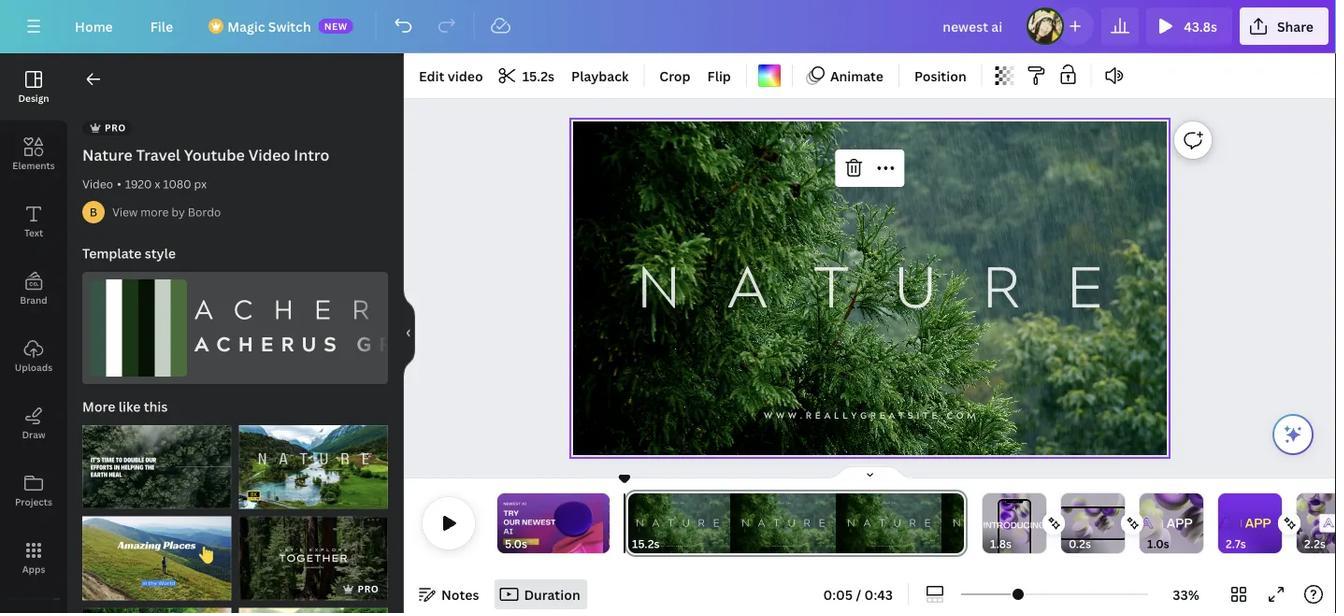 Task type: describe. For each thing, give the bounding box(es) containing it.
43.8s button
[[1146, 7, 1232, 45]]

5.0s button
[[505, 535, 527, 553]]

1 vertical spatial grotesque
[[357, 337, 549, 358]]

view
[[112, 204, 138, 220]]

youtube
[[184, 145, 245, 165]]

0 vertical spatial grotesque
[[495, 300, 848, 328]]

trimming, end edge slider for 1.0s
[[1190, 494, 1203, 553]]

trimming, start edge slider for 1.8s
[[983, 494, 996, 553]]

animate button
[[800, 61, 891, 91]]

template style
[[82, 244, 176, 262]]

5 for colorful musical amazing places for travel video group
[[116, 583, 123, 595]]

uploads
[[15, 361, 52, 374]]

hide pages image
[[825, 466, 915, 481]]

playback
[[571, 67, 629, 85]]

projects
[[15, 496, 52, 508]]

1.8s button
[[990, 535, 1012, 553]]

of for video in dark green white simple and minimal simple and minimal style group
[[100, 492, 114, 504]]

trimming, end edge slider for 1.8s
[[1033, 494, 1046, 553]]

switch
[[268, 17, 311, 35]]

green simple nature youtube video ad group
[[239, 414, 388, 509]]

1920 x 1080 px
[[125, 176, 207, 192]]

px
[[194, 176, 207, 192]]

main menu bar
[[0, 0, 1336, 53]]

brand
[[20, 294, 47, 306]]

by
[[171, 204, 185, 220]]

5 for video in dark green white simple and minimal simple and minimal style group
[[116, 492, 123, 504]]

1 of 5 for video in dark green white simple and minimal simple and minimal style group
[[92, 492, 123, 504]]

travel
[[136, 145, 180, 165]]

1 of 5 for colorful musical amazing places for travel video group
[[92, 583, 123, 595]]

edit
[[419, 67, 444, 85]]

share
[[1277, 17, 1314, 35]]

home link
[[60, 7, 128, 45]]

back
[[837, 171, 879, 181]]

www.reallygreatsite.com
[[764, 412, 979, 422]]

1 horizontal spatial video
[[248, 145, 290, 165]]

to
[[885, 171, 907, 181]]

trimming, start edge slider for 5.0s
[[497, 494, 510, 553]]

intro
[[294, 145, 329, 165]]

acherus grotesque acherus grotesque
[[194, 300, 848, 358]]

bordo
[[188, 204, 221, 220]]

more like this
[[82, 398, 168, 416]]

2.2s button
[[1304, 535, 1326, 553]]

0 vertical spatial 15.2s button
[[492, 61, 562, 91]]

magic
[[227, 17, 265, 35]]

5.0s
[[505, 536, 527, 552]]

style
[[145, 244, 176, 262]]

draw button
[[0, 390, 67, 457]]

back to
[[837, 171, 907, 181]]

uploads button
[[0, 323, 67, 390]]

more
[[82, 398, 115, 416]]

1 horizontal spatial 15.2s
[[632, 536, 660, 552]]

this
[[144, 398, 168, 416]]

1 acherus from the top
[[194, 300, 468, 328]]

2.2s
[[1304, 536, 1326, 552]]

projects button
[[0, 457, 67, 524]]

of for colorful musical amazing places for travel video group
[[100, 583, 114, 595]]

trimming, end edge slider for 2.7s
[[1269, 494, 1282, 553]]

more
[[141, 204, 169, 220]]

2.7s button
[[1226, 535, 1246, 553]]

0.2s button
[[1069, 535, 1091, 553]]

text button
[[0, 188, 67, 255]]

template
[[82, 244, 142, 262]]

1 for video in dark green white simple and minimal simple and minimal style group
[[92, 492, 97, 504]]

duration
[[524, 586, 580, 603]]

canva assistant image
[[1282, 424, 1304, 446]]

flip
[[707, 67, 731, 85]]

playback button
[[564, 61, 636, 91]]

0.2s
[[1069, 536, 1091, 552]]

magic switch
[[227, 17, 311, 35]]

trimming, start edge slider for 2.7s
[[1218, 494, 1231, 553]]

0 horizontal spatial video
[[82, 176, 113, 192]]

trimming, end edge slider for 0.2s
[[1112, 494, 1125, 553]]

trimming, start edge slider for 0.2s
[[1061, 494, 1074, 553]]

2 trimming, start edge slider from the left
[[625, 494, 641, 553]]

colorful musical amazing places for travel video group
[[82, 506, 231, 601]]

green natural beauty of nature video group
[[82, 597, 231, 613]]

0:05 / 0:43
[[823, 586, 893, 603]]

0:05
[[823, 586, 853, 603]]

crop
[[659, 67, 691, 85]]



Task type: vqa. For each thing, say whether or not it's contained in the screenshot.
the create in CREATE A DESIGN "dropdown button"
no



Task type: locate. For each thing, give the bounding box(es) containing it.
apps button
[[0, 524, 67, 592]]

edit video
[[419, 67, 483, 85]]

7 trimming, start edge slider from the left
[[1297, 494, 1310, 553]]

position button
[[907, 61, 974, 91]]

1 vertical spatial 1 of 5
[[92, 583, 123, 595]]

audio image
[[0, 607, 67, 613]]

5
[[116, 492, 123, 504], [116, 583, 123, 595]]

1.8s
[[990, 536, 1012, 552]]

15.2s left playback
[[522, 67, 554, 85]]

hide image
[[403, 288, 415, 378]]

video
[[448, 67, 483, 85]]

1 of from the top
[[100, 492, 114, 504]]

1 vertical spatial 15.2s
[[632, 536, 660, 552]]

wildlife nature travel youtube video intro image
[[239, 517, 388, 601]]

video left intro
[[248, 145, 290, 165]]

wildlife nature travel youtube video intro group
[[239, 506, 388, 601]]

edit video button
[[411, 61, 491, 91]]

of
[[100, 492, 114, 504], [100, 583, 114, 595]]

home
[[75, 17, 113, 35]]

green natural beauty of nature video image
[[82, 608, 231, 613]]

1 trimming, start edge slider from the left
[[497, 494, 510, 553]]

2 trimming, end edge slider from the left
[[951, 494, 968, 553]]

1 of 5 inside colorful musical amazing places for travel video group
[[92, 583, 123, 595]]

side panel tab list
[[0, 53, 67, 613]]

/
[[856, 586, 861, 603]]

elements
[[12, 159, 55, 172]]

trimming, start edge slider right 1.8s at the right bottom of the page
[[1061, 494, 1074, 553]]

0 vertical spatial 1 of 5
[[92, 492, 123, 504]]

2 1 from the top
[[92, 583, 97, 595]]

no color image
[[758, 65, 781, 87]]

trimming, start edge slider right 2.7s
[[1297, 494, 1310, 553]]

1 vertical spatial video
[[82, 176, 113, 192]]

2 acherus from the top
[[194, 337, 344, 358]]

share button
[[1240, 7, 1329, 45]]

trimming, start edge slider for 1.0s
[[1140, 494, 1153, 553]]

file button
[[135, 7, 188, 45]]

trimming, end edge slider left 1.8s at the right bottom of the page
[[951, 494, 968, 553]]

video
[[248, 145, 290, 165], [82, 176, 113, 192]]

of right projects
[[100, 492, 114, 504]]

trimming, end edge slider right 0.2s
[[1112, 494, 1125, 553]]

1 right projects
[[92, 492, 97, 504]]

1
[[92, 492, 97, 504], [92, 583, 97, 595]]

3 trimming, start edge slider from the left
[[983, 494, 996, 553]]

acherus
[[194, 300, 468, 328], [194, 337, 344, 358]]

0 vertical spatial 15.2s
[[522, 67, 554, 85]]

grotesque
[[495, 300, 848, 328], [357, 337, 549, 358]]

3 trimming, end edge slider from the left
[[1033, 494, 1046, 553]]

of inside colorful musical amazing places for travel video group
[[100, 583, 114, 595]]

new
[[324, 20, 348, 32]]

4 trimming, start edge slider from the left
[[1061, 494, 1074, 553]]

1920
[[125, 176, 152, 192]]

green modern nature youtube video group
[[239, 597, 388, 613]]

of inside video in dark green white simple and minimal simple and minimal style group
[[100, 492, 114, 504]]

5 inside video in dark green white simple and minimal simple and minimal style group
[[116, 492, 123, 504]]

of up green natural beauty of nature video group
[[100, 583, 114, 595]]

1 1 of 5 from the top
[[92, 492, 123, 504]]

trimming, end edge slider right '1.0s'
[[1190, 494, 1203, 553]]

1 of 5 right projects
[[92, 492, 123, 504]]

video up bordo element
[[82, 176, 113, 192]]

15.2s left page title text box
[[632, 536, 660, 552]]

33% button
[[1156, 580, 1216, 610]]

1 inside video in dark green white simple and minimal simple and minimal style group
[[92, 492, 97, 504]]

notes
[[441, 586, 479, 603]]

0 vertical spatial 5
[[116, 492, 123, 504]]

0 vertical spatial 1
[[92, 492, 97, 504]]

trimming, start edge slider up duration button
[[497, 494, 510, 553]]

1 vertical spatial 1
[[92, 583, 97, 595]]

0 horizontal spatial 15.2s button
[[492, 61, 562, 91]]

brand button
[[0, 255, 67, 323]]

15.2s button right video
[[492, 61, 562, 91]]

nature travel youtube video intro
[[82, 145, 329, 165]]

animate
[[830, 67, 883, 85]]

33%
[[1173, 586, 1199, 603]]

5 inside colorful musical amazing places for travel video group
[[116, 583, 123, 595]]

trimming, start edge slider left 0.2s
[[983, 494, 996, 553]]

video in dark green white simple and minimal simple and minimal style group
[[82, 414, 231, 509]]

1 vertical spatial 15.2s button
[[632, 535, 660, 553]]

nature
[[82, 145, 133, 165]]

trimming, end edge slider right 2.7s
[[1269, 494, 1282, 553]]

1 1 from the top
[[92, 492, 97, 504]]

pro
[[105, 122, 126, 134]]

trimming, start edge slider right 0.2s
[[1140, 494, 1153, 553]]

1 horizontal spatial 15.2s button
[[632, 535, 660, 553]]

Design title text field
[[928, 7, 1019, 45]]

trimming, start edge slider right '1.0s'
[[1218, 494, 1231, 553]]

green simple nature youtube video ad image
[[239, 425, 388, 509]]

green modern nature youtube video image
[[239, 608, 388, 613]]

view more by bordo
[[112, 204, 221, 220]]

1 of 5 inside video in dark green white simple and minimal simple and minimal style group
[[92, 492, 123, 504]]

design button
[[0, 53, 67, 121]]

1 vertical spatial of
[[100, 583, 114, 595]]

x
[[155, 176, 160, 192]]

1 up green natural beauty of nature video group
[[92, 583, 97, 595]]

1.0s button
[[1147, 535, 1169, 553]]

view more by bordo button
[[112, 203, 221, 222]]

2 5 from the top
[[116, 583, 123, 595]]

15.2s button left page title text box
[[632, 535, 660, 553]]

trimming, start edge slider
[[497, 494, 510, 553], [625, 494, 641, 553], [983, 494, 996, 553], [1061, 494, 1074, 553], [1140, 494, 1153, 553], [1218, 494, 1231, 553], [1297, 494, 1310, 553]]

draw
[[22, 428, 45, 441]]

2 1 of 5 from the top
[[92, 583, 123, 595]]

0 vertical spatial acherus
[[194, 300, 468, 328]]

crop button
[[652, 61, 698, 91]]

bordo element
[[82, 201, 105, 223]]

0 vertical spatial video
[[248, 145, 290, 165]]

1 vertical spatial 5
[[116, 583, 123, 595]]

trimming, end edge slider for 5.0s
[[596, 494, 610, 553]]

1 vertical spatial acherus
[[194, 337, 344, 358]]

apps
[[22, 563, 45, 575]]

15.2s
[[522, 67, 554, 85], [632, 536, 660, 552]]

file
[[150, 17, 173, 35]]

trimming, end edge slider left page title text box
[[596, 494, 610, 553]]

5 up colorful musical amazing places for travel video group
[[116, 492, 123, 504]]

2.7s
[[1226, 536, 1246, 552]]

trimming, start edge slider left page title text box
[[625, 494, 641, 553]]

text
[[24, 226, 43, 239]]

flip button
[[700, 61, 738, 91]]

1 inside colorful musical amazing places for travel video group
[[92, 583, 97, 595]]

1 for colorful musical amazing places for travel video group
[[92, 583, 97, 595]]

1 of 5 up green natural beauty of nature video group
[[92, 583, 123, 595]]

1 5 from the top
[[116, 492, 123, 504]]

trimming, start edge slider for 2.2s
[[1297, 494, 1310, 553]]

elements button
[[0, 121, 67, 188]]

5 trimming, start edge slider from the left
[[1140, 494, 1153, 553]]

5 up green natural beauty of nature video group
[[116, 583, 123, 595]]

notes button
[[411, 580, 487, 610]]

nature
[[637, 264, 1149, 326]]

2 of from the top
[[100, 583, 114, 595]]

like
[[118, 398, 141, 416]]

trimming, end edge slider right 1.8s at the right bottom of the page
[[1033, 494, 1046, 553]]

15.2s button
[[492, 61, 562, 91], [632, 535, 660, 553]]

position
[[914, 67, 966, 85]]

6 trimming, end edge slider from the left
[[1269, 494, 1282, 553]]

0 vertical spatial of
[[100, 492, 114, 504]]

duration button
[[494, 580, 588, 610]]

5 trimming, end edge slider from the left
[[1190, 494, 1203, 553]]

Page title text field
[[668, 535, 675, 553]]

bordo image
[[82, 201, 105, 223]]

1080
[[163, 176, 191, 192]]

0 horizontal spatial 15.2s
[[522, 67, 554, 85]]

1 trimming, end edge slider from the left
[[596, 494, 610, 553]]

6 trimming, start edge slider from the left
[[1218, 494, 1231, 553]]

design
[[18, 92, 49, 104]]

43.8s
[[1184, 17, 1217, 35]]

trimming, end edge slider
[[596, 494, 610, 553], [951, 494, 968, 553], [1033, 494, 1046, 553], [1112, 494, 1125, 553], [1190, 494, 1203, 553], [1269, 494, 1282, 553]]

4 trimming, end edge slider from the left
[[1112, 494, 1125, 553]]

1.0s
[[1147, 536, 1169, 552]]

0:43
[[864, 586, 893, 603]]

1 of 5
[[92, 492, 123, 504], [92, 583, 123, 595]]



